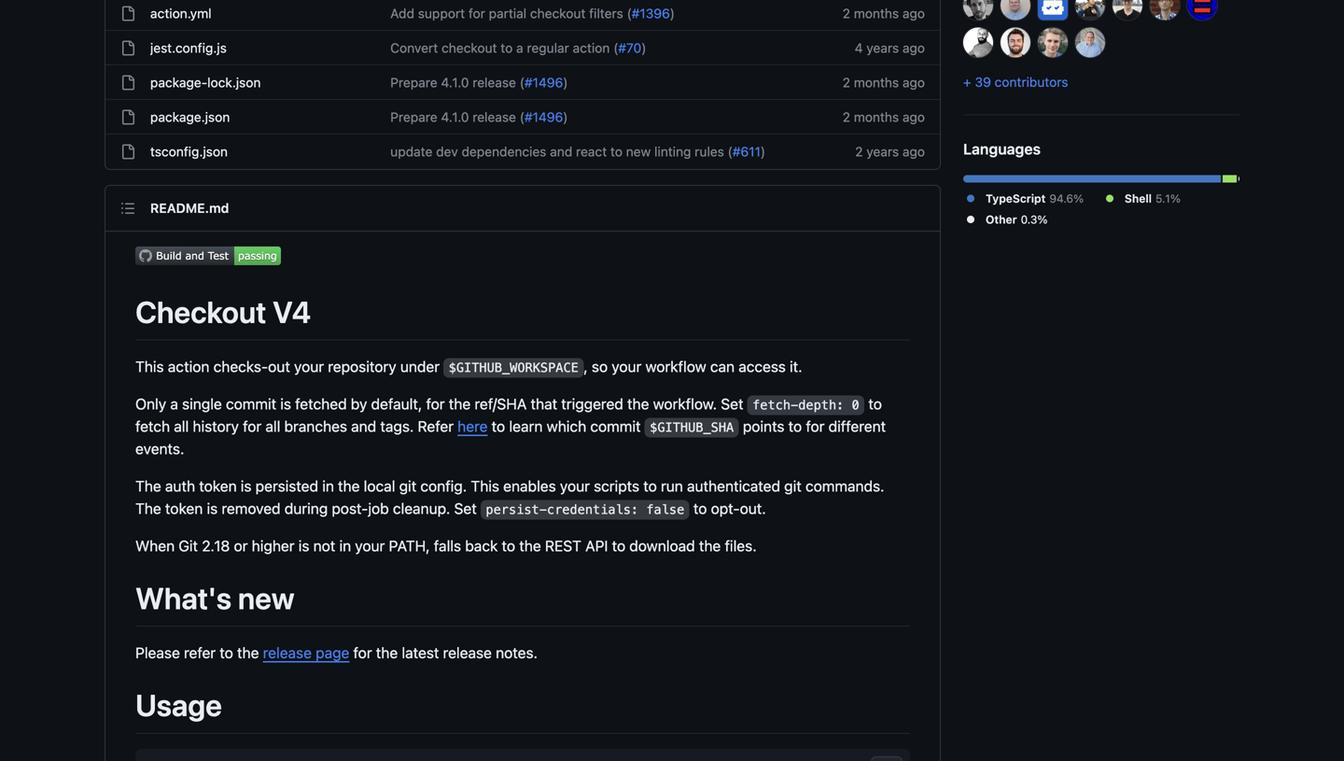 Task type: locate. For each thing, give the bounding box(es) containing it.
0 horizontal spatial commit
[[226, 395, 277, 413]]

set down the can
[[721, 395, 744, 413]]

1 vertical spatial and
[[351, 418, 377, 435]]

1 horizontal spatial checkout
[[530, 6, 586, 21]]

depth:
[[799, 398, 845, 412]]

by
[[351, 395, 367, 413]]

1 horizontal spatial action
[[573, 40, 610, 56]]

for inside row
[[469, 6, 486, 21]]

2 months ago up 2 years ago
[[843, 109, 926, 125]]

2 4.1.0 from the top
[[441, 109, 469, 125]]

2 prepare 4.1.0 release ( link from the top
[[391, 109, 525, 125]]

file image for action.yml
[[120, 6, 135, 21]]

new down higher
[[238, 581, 295, 616]]

default,
[[371, 395, 422, 413]]

release page link
[[263, 644, 350, 662]]

months up 2 years ago
[[854, 109, 900, 125]]

2 #1496 from the top
[[525, 109, 564, 125]]

1 vertical spatial prepare 4.1.0 release ( #1496 )
[[391, 109, 568, 125]]

1 horizontal spatial in
[[339, 537, 351, 555]]

1 horizontal spatial git
[[785, 477, 802, 495]]

dev
[[436, 144, 458, 159]]

0 horizontal spatial and
[[351, 418, 377, 435]]

please
[[135, 644, 180, 662]]

persist-
[[486, 503, 547, 517]]

not
[[313, 537, 336, 555]]

#1496 for package-lock.json
[[525, 75, 564, 90]]

add support for partial checkout filters ( link
[[391, 6, 632, 21]]

1 vertical spatial new
[[238, 581, 295, 616]]

1 horizontal spatial all
[[266, 418, 281, 435]]

ago right 4
[[903, 40, 926, 56]]

1 cell from the top
[[120, 4, 135, 23]]

this
[[135, 358, 164, 376], [471, 477, 500, 495]]

local
[[364, 477, 395, 495]]

2 2 months ago from the top
[[843, 75, 926, 90]]

to right api
[[612, 537, 626, 555]]

out.
[[740, 500, 767, 518]]

2 for package-lock.json
[[843, 75, 851, 90]]

typescript
[[986, 192, 1046, 205]]

file image left package-
[[120, 75, 135, 90]]

dot fill image for shell
[[1103, 191, 1118, 206]]

for down 'depth:'
[[806, 418, 825, 435]]

#1496 link
[[525, 75, 564, 90], [525, 109, 564, 125]]

dot fill image down dot fill icon
[[964, 212, 979, 227]]

1 vertical spatial action
[[168, 358, 210, 376]]

4.1.0
[[441, 75, 469, 90], [441, 109, 469, 125]]

your inside the auth token is persisted in the local git config. this enables your scripts to run authenticated git commands. the token is removed during post-job cleanup. set
[[560, 477, 590, 495]]

refer
[[418, 418, 454, 435]]

convert checkout to a regular action ( link
[[391, 40, 619, 56]]

0 horizontal spatial action
[[168, 358, 210, 376]]

prepare up update
[[391, 109, 438, 125]]

for right page
[[354, 644, 372, 662]]

1 horizontal spatial a
[[517, 40, 524, 56]]

persisted
[[256, 477, 319, 495]]

1 git from the left
[[399, 477, 417, 495]]

to left opt- at the bottom of page
[[694, 500, 707, 518]]

in inside the auth token is persisted in the local git config. this enables your scripts to run authenticated git commands. the token is removed during post-job cleanup. set
[[322, 477, 334, 495]]

support
[[418, 6, 465, 21]]

months for action.yml
[[854, 6, 900, 21]]

prepare 4.1.0 release ( link down convert
[[391, 75, 525, 90]]

to right back
[[502, 537, 516, 555]]

filters
[[590, 6, 624, 21]]

#1496 down regular
[[525, 75, 564, 90]]

prepare 4.1.0 release ( #1496 ) up dependencies
[[391, 109, 568, 125]]

token right 'auth'
[[199, 477, 237, 495]]

0 vertical spatial action
[[573, 40, 610, 56]]

during
[[285, 500, 328, 518]]

0 vertical spatial dot fill image
[[1103, 191, 1118, 206]]

1 horizontal spatial new
[[626, 144, 651, 159]]

( up dependencies
[[520, 109, 525, 125]]

0 vertical spatial and
[[550, 144, 573, 159]]

0 vertical spatial 4.1.0
[[441, 75, 469, 90]]

1 horizontal spatial set
[[721, 395, 744, 413]]

is
[[280, 395, 291, 413], [241, 477, 252, 495], [207, 500, 218, 518], [299, 537, 310, 555]]

3 file image from the top
[[120, 75, 135, 90]]

3 row from the top
[[106, 64, 941, 100]]

release right 'latest'
[[443, 644, 492, 662]]

ref/sha
[[475, 395, 527, 413]]

0 horizontal spatial new
[[238, 581, 295, 616]]

to left run
[[644, 477, 657, 495]]

a
[[517, 40, 524, 56], [170, 395, 178, 413]]

1 vertical spatial checkout
[[442, 40, 497, 56]]

shell 5.1 image
[[1224, 175, 1238, 183]]

3 2 months ago from the top
[[843, 109, 926, 125]]

0 horizontal spatial in
[[322, 477, 334, 495]]

1 vertical spatial the
[[135, 500, 161, 518]]

#1496
[[525, 75, 564, 90], [525, 109, 564, 125]]

prepare 4.1.0 release ( #1496 ) for package-lock.json
[[391, 75, 568, 90]]

for left partial
[[469, 6, 486, 21]]

grid
[[106, 0, 941, 169]]

39
[[976, 74, 992, 90]]

1 vertical spatial token
[[165, 500, 203, 518]]

action up "single"
[[168, 358, 210, 376]]

and inside row
[[550, 144, 573, 159]]

file image left action.yml link
[[120, 6, 135, 21]]

fetch
[[135, 418, 170, 435]]

the up when at the bottom left of the page
[[135, 500, 161, 518]]

0 horizontal spatial dot fill image
[[964, 212, 979, 227]]

git left "commands."
[[785, 477, 802, 495]]

) link down '#1396'
[[642, 40, 647, 56]]

1 vertical spatial dot fill image
[[964, 212, 979, 227]]

cell left 'jest.config.js' link
[[120, 38, 135, 58]]

higher
[[252, 537, 295, 555]]

falls
[[434, 537, 462, 555]]

1 #1496 link from the top
[[525, 75, 564, 90]]

prepare 4.1.0 release ( #1496 ) for package.json
[[391, 109, 568, 125]]

ago up 2 years ago
[[903, 109, 926, 125]]

cell up file image
[[120, 107, 135, 127]]

page
[[316, 644, 350, 662]]

0 horizontal spatial git
[[399, 477, 417, 495]]

checkout down support
[[442, 40, 497, 56]]

is left fetched on the bottom left of the page
[[280, 395, 291, 413]]

#1496 link up update dev dependencies and react to new linting rules ( link
[[525, 109, 564, 125]]

for right history
[[243, 418, 262, 435]]

in
[[322, 477, 334, 495], [339, 537, 351, 555]]

row
[[106, 0, 941, 31], [106, 30, 941, 65], [106, 64, 941, 100], [106, 99, 941, 134], [106, 134, 941, 169]]

scripts
[[594, 477, 640, 495]]

#1496 link for package.json
[[525, 109, 564, 125]]

react
[[576, 144, 607, 159]]

1 vertical spatial years
[[867, 144, 900, 159]]

) link right 'filters'
[[670, 6, 675, 21]]

auth
[[165, 477, 195, 495]]

@tingluohuang image
[[1076, 0, 1106, 20]]

release
[[473, 75, 516, 90], [473, 109, 516, 125], [263, 644, 312, 662], [443, 644, 492, 662]]

this up persist- in the left bottom of the page
[[471, 477, 500, 495]]

0 horizontal spatial a
[[170, 395, 178, 413]]

cell left package-
[[120, 73, 135, 92]]

0 vertical spatial in
[[322, 477, 334, 495]]

prepare for package-lock.json
[[391, 75, 438, 90]]

the left 'latest'
[[376, 644, 398, 662]]

to down fetch-
[[789, 418, 803, 435]]

#1396 link
[[632, 6, 670, 21]]

2 months ago down 4 years ago
[[843, 75, 926, 90]]

this up only
[[135, 358, 164, 376]]

0 vertical spatial years
[[867, 40, 900, 56]]

checkout up regular
[[530, 6, 586, 21]]

set down config.
[[454, 500, 477, 518]]

git up cleanup.
[[399, 477, 417, 495]]

cell
[[120, 4, 135, 23], [120, 38, 135, 58], [120, 73, 135, 92], [120, 107, 135, 127], [120, 142, 135, 162]]

ago
[[903, 6, 926, 21], [903, 40, 926, 56], [903, 75, 926, 90], [903, 109, 926, 125], [903, 144, 926, 159]]

1 horizontal spatial and
[[550, 144, 573, 159]]

row containing package-lock.json
[[106, 64, 941, 100]]

what's new
[[135, 581, 295, 616]]

a right only
[[170, 395, 178, 413]]

years
[[867, 40, 900, 56], [867, 144, 900, 159]]

0 vertical spatial set
[[721, 395, 744, 413]]

ago for linting
[[903, 144, 926, 159]]

0 vertical spatial 2 months ago
[[843, 6, 926, 21]]

file image for jest.config.js
[[120, 41, 135, 56]]

3 months from the top
[[854, 109, 900, 125]]

1 vertical spatial months
[[854, 75, 900, 90]]

commit down 'checks-'
[[226, 395, 277, 413]]

#70 link
[[619, 40, 642, 56]]

convert
[[391, 40, 438, 56]]

1 vertical spatial prepare
[[391, 109, 438, 125]]

) link for #1396
[[670, 6, 675, 21]]

repository
[[328, 358, 397, 376]]

and down by
[[351, 418, 377, 435]]

to
[[501, 40, 513, 56], [611, 144, 623, 159], [869, 395, 883, 413], [492, 418, 505, 435], [789, 418, 803, 435], [644, 477, 657, 495], [694, 500, 707, 518], [502, 537, 516, 555], [612, 537, 626, 555], [220, 644, 233, 662]]

1 vertical spatial 4.1.0
[[441, 109, 469, 125]]

2 prepare from the top
[[391, 109, 438, 125]]

#1496 up update dev dependencies and react to new linting rules ( link
[[525, 109, 564, 125]]

#1496 link for package-lock.json
[[525, 75, 564, 90]]

0 horizontal spatial all
[[174, 418, 189, 435]]

0 vertical spatial prepare 4.1.0 release ( #1496 )
[[391, 75, 568, 90]]

@dependabot[bot] image
[[1039, 0, 1068, 20]]

dot fill image
[[964, 191, 979, 206]]

ago up 4 years ago
[[903, 6, 926, 21]]

2 vertical spatial months
[[854, 109, 900, 125]]

cell left action.yml link
[[120, 4, 135, 23]]

dot fill image
[[1103, 191, 1118, 206], [964, 212, 979, 227]]

to right 0
[[869, 395, 883, 413]]

action down 'filters'
[[573, 40, 610, 56]]

all right fetch
[[174, 418, 189, 435]]

1 vertical spatial set
[[454, 500, 477, 518]]

1 #1496 from the top
[[525, 75, 564, 90]]

1 vertical spatial commit
[[591, 418, 641, 435]]

0 vertical spatial new
[[626, 144, 651, 159]]

dot fill image for other
[[964, 212, 979, 227]]

your up credentials:
[[560, 477, 590, 495]]

#1496 link down regular
[[525, 75, 564, 90]]

) link right rules
[[761, 144, 766, 159]]

all
[[174, 418, 189, 435], [266, 418, 281, 435]]

@cory miller image
[[1113, 0, 1143, 20]]

file image
[[120, 144, 135, 159]]

0 vertical spatial a
[[517, 40, 524, 56]]

cell for package-lock.json
[[120, 73, 135, 92]]

2 months ago
[[843, 6, 926, 21], [843, 75, 926, 90], [843, 109, 926, 125]]

grid containing action.yml
[[106, 0, 941, 169]]

readme.md link
[[150, 200, 229, 216]]

prepare down convert
[[391, 75, 438, 90]]

0 vertical spatial #1496
[[525, 75, 564, 90]]

)
[[670, 6, 675, 21], [642, 40, 647, 56], [564, 75, 568, 90], [564, 109, 568, 125], [761, 144, 766, 159]]

in right not
[[339, 537, 351, 555]]

1 ago from the top
[[903, 6, 926, 21]]

set
[[721, 395, 744, 413], [454, 500, 477, 518]]

2 row from the top
[[106, 30, 941, 65]]

new
[[626, 144, 651, 159], [238, 581, 295, 616]]

years for 2
[[867, 144, 900, 159]]

1 prepare from the top
[[391, 75, 438, 90]]

2 ago from the top
[[903, 40, 926, 56]]

jest.config.js
[[150, 40, 227, 56]]

1 months from the top
[[854, 6, 900, 21]]

0 vertical spatial commit
[[226, 395, 277, 413]]

2 months ago up 4 years ago
[[843, 6, 926, 21]]

back
[[465, 537, 498, 555]]

5 cell from the top
[[120, 142, 135, 162]]

2 prepare 4.1.0 release ( #1496 ) from the top
[[391, 109, 568, 125]]

ago for #1396
[[903, 6, 926, 21]]

to inside the auth token is persisted in the local git config. this enables your scripts to run authenticated git commands. the token is removed during post-job cleanup. set
[[644, 477, 657, 495]]

0 vertical spatial the
[[135, 477, 161, 495]]

and left react
[[550, 144, 573, 159]]

) up update dev dependencies and react to new linting rules ( link
[[564, 109, 568, 125]]

prepare 4.1.0 release ( link up dev
[[391, 109, 525, 125]]

dot fill image down typescript 94.6 "element"
[[1103, 191, 1118, 206]]

months up 4 years ago
[[854, 6, 900, 21]]

please refer to the release page for the latest release notes.
[[135, 644, 538, 662]]

1 vertical spatial #1496
[[525, 109, 564, 125]]

ago for #70
[[903, 40, 926, 56]]

2 file image from the top
[[120, 41, 135, 56]]

4 row from the top
[[106, 99, 941, 134]]

in up post-
[[322, 477, 334, 495]]

1 vertical spatial #1496 link
[[525, 109, 564, 125]]

jest.config.js link
[[150, 40, 227, 56]]

2 months from the top
[[854, 75, 900, 90]]

4.1.0 for package-lock.json
[[441, 75, 469, 90]]

row containing tsconfig.json
[[106, 134, 941, 169]]

5 ago from the top
[[903, 144, 926, 159]]

is up "removed"
[[241, 477, 252, 495]]

2 for action.yml
[[843, 6, 851, 21]]

row containing jest.config.js
[[106, 30, 941, 65]]

) link for linting
[[761, 144, 766, 159]]

points
[[743, 418, 785, 435]]

only a single commit is fetched by default, for the ref/sha that triggered the workflow. set fetch-depth: 0
[[135, 395, 860, 413]]

1 years from the top
[[867, 40, 900, 56]]

new left linting
[[626, 144, 651, 159]]

here
[[458, 418, 488, 435]]

file image
[[120, 6, 135, 21], [120, 41, 135, 56], [120, 75, 135, 90], [120, 110, 135, 125]]

path,
[[389, 537, 430, 555]]

here link
[[458, 418, 488, 435]]

4.1.0 down convert checkout to a regular action ( link
[[441, 75, 469, 90]]

0 vertical spatial months
[[854, 6, 900, 21]]

1 vertical spatial 2 months ago
[[843, 75, 926, 90]]

update
[[391, 144, 433, 159]]

cell up table of contents image
[[120, 142, 135, 162]]

,
[[584, 358, 588, 376]]

all left branches
[[266, 418, 281, 435]]

2 for package.json
[[843, 109, 851, 125]]

0 vertical spatial prepare
[[391, 75, 438, 90]]

1 prepare 4.1.0 release ( #1496 ) from the top
[[391, 75, 568, 90]]

file image left 'jest.config.js' link
[[120, 41, 135, 56]]

removed
[[222, 500, 281, 518]]

1 horizontal spatial dot fill image
[[1103, 191, 1118, 206]]

1 prepare 4.1.0 release ( link from the top
[[391, 75, 525, 90]]

ago left the languages
[[903, 144, 926, 159]]

( down 'filters'
[[614, 40, 619, 56]]

1 vertical spatial this
[[471, 477, 500, 495]]

3 ago from the top
[[903, 75, 926, 90]]

commit down triggered
[[591, 418, 641, 435]]

5 row from the top
[[106, 134, 941, 169]]

#611
[[733, 144, 761, 159]]

5.1%
[[1156, 192, 1181, 205]]

2 for tsconfig.json
[[856, 144, 864, 159]]

3 cell from the top
[[120, 73, 135, 92]]

the up the here
[[449, 395, 471, 413]]

2 years from the top
[[867, 144, 900, 159]]

0 vertical spatial prepare 4.1.0 release ( link
[[391, 75, 525, 90]]

0 horizontal spatial set
[[454, 500, 477, 518]]

authenticated
[[687, 477, 781, 495]]

months down 4 years ago
[[854, 75, 900, 90]]

2 vertical spatial 2 months ago
[[843, 109, 926, 125]]

) link
[[670, 6, 675, 21], [642, 40, 647, 56], [564, 75, 568, 90], [564, 109, 568, 125], [761, 144, 766, 159]]

1 2 months ago from the top
[[843, 6, 926, 21]]

0 horizontal spatial this
[[135, 358, 164, 376]]

0 vertical spatial #1496 link
[[525, 75, 564, 90]]

token down 'auth'
[[165, 500, 203, 518]]

file image for package.json
[[120, 110, 135, 125]]

1 file image from the top
[[120, 6, 135, 21]]

action
[[573, 40, 610, 56], [168, 358, 210, 376]]

4 cell from the top
[[120, 107, 135, 127]]

1 horizontal spatial this
[[471, 477, 500, 495]]

for up refer
[[426, 395, 445, 413]]

convert checkout to a regular action ( #70 )
[[391, 40, 647, 56]]

) right 'filters'
[[670, 6, 675, 21]]

1 vertical spatial prepare 4.1.0 release ( link
[[391, 109, 525, 125]]

1 vertical spatial in
[[339, 537, 351, 555]]

4.1.0 up dev
[[441, 109, 469, 125]]

the left 'auth'
[[135, 477, 161, 495]]

4 ago from the top
[[903, 109, 926, 125]]

years for 4
[[867, 40, 900, 56]]

prepare 4.1.0 release ( #1496 ) down convert checkout to a regular action ( link
[[391, 75, 568, 90]]

) link up update dev dependencies and react to new linting rules ( link
[[564, 109, 568, 125]]

a left regular
[[517, 40, 524, 56]]

update dev dependencies and react to new linting rules ( link
[[391, 144, 733, 159]]

2 #1496 link from the top
[[525, 109, 564, 125]]

cell for package.json
[[120, 107, 135, 127]]

1 4.1.0 from the top
[[441, 75, 469, 90]]

2 cell from the top
[[120, 38, 135, 58]]

1 row from the top
[[106, 0, 941, 31]]

) link for #70
[[642, 40, 647, 56]]

refer
[[184, 644, 216, 662]]

prepare
[[391, 75, 438, 90], [391, 109, 438, 125]]

4 file image from the top
[[120, 110, 135, 125]]



Task type: describe. For each thing, give the bounding box(es) containing it.
) down '#1396'
[[642, 40, 647, 56]]

it.
[[790, 358, 803, 376]]

$github_workspace
[[449, 361, 579, 375]]

to inside to fetch all history for all branches and tags. refer
[[869, 395, 883, 413]]

2 months ago for action.yml
[[843, 6, 926, 21]]

that
[[531, 395, 558, 413]]

@chrispat image
[[1076, 28, 1106, 57]]

prepare 4.1.0 release ( link for package.json
[[391, 109, 525, 125]]

2 the from the top
[[135, 500, 161, 518]]

( right rules
[[728, 144, 733, 159]]

build and test image
[[135, 247, 281, 265]]

persist-credentials: false to opt-out.
[[486, 500, 767, 518]]

checkout v4
[[135, 294, 311, 330]]

this action checks-out your repository under $github_workspace , so your workflow can access it.
[[135, 358, 803, 376]]

@link image
[[964, 28, 994, 57]]

package-
[[150, 75, 207, 90]]

usage
[[135, 688, 222, 723]]

readme.md
[[150, 200, 229, 216]]

1 vertical spatial a
[[170, 395, 178, 413]]

the left rest
[[520, 537, 541, 555]]

4
[[855, 40, 863, 56]]

fetched
[[295, 395, 347, 413]]

here to learn which commit $github_sha
[[458, 418, 734, 435]]

only
[[135, 395, 166, 413]]

notes.
[[496, 644, 538, 662]]

row containing package.json
[[106, 99, 941, 134]]

when git 2.18 or higher is not in your path, falls back to the rest api to download the files.
[[135, 537, 757, 555]]

) right rules
[[761, 144, 766, 159]]

cell for tsconfig.json
[[120, 142, 135, 162]]

#70
[[619, 40, 642, 56]]

post-
[[332, 500, 368, 518]]

history
[[193, 418, 239, 435]]

release down convert checkout to a regular action ( link
[[473, 75, 516, 90]]

package-lock.json
[[150, 75, 261, 90]]

package-lock.json link
[[150, 75, 261, 90]]

job
[[368, 500, 389, 518]]

the auth token is persisted in the local git config. this enables your scripts to run authenticated git commands. the token is removed during post-job cleanup. set
[[135, 477, 885, 518]]

events.
[[135, 440, 184, 458]]

run
[[661, 477, 684, 495]]

@rentziass image
[[1001, 28, 1031, 57]]

dependencies
[[462, 144, 547, 159]]

to fetch all history for all branches and tags. refer
[[135, 395, 883, 435]]

tsconfig.json
[[150, 144, 228, 159]]

commands.
[[806, 477, 885, 495]]

0.3%
[[1021, 213, 1048, 226]]

tags.
[[381, 418, 414, 435]]

( right 'filters'
[[627, 6, 632, 21]]

what's
[[135, 581, 232, 616]]

to right react
[[611, 144, 623, 159]]

$github_sha
[[650, 420, 734, 435]]

@ericsciple image
[[964, 0, 994, 20]]

typescript 94.6%
[[986, 192, 1084, 205]]

and inside to fetch all history for all branches and tags. refer
[[351, 418, 377, 435]]

download
[[630, 537, 696, 555]]

to right refer
[[220, 644, 233, 662]]

add support for partial checkout filters ( #1396 )
[[391, 6, 675, 21]]

is left not
[[299, 537, 310, 555]]

git
[[179, 537, 198, 555]]

months for package.json
[[854, 109, 900, 125]]

checkout
[[135, 294, 266, 330]]

94.6%
[[1050, 192, 1084, 205]]

regular
[[527, 40, 570, 56]]

cleanup.
[[393, 500, 451, 518]]

release up dependencies
[[473, 109, 516, 125]]

the right refer
[[237, 644, 259, 662]]

file image for package-lock.json
[[120, 75, 135, 90]]

for inside to fetch all history for all branches and tags. refer
[[243, 418, 262, 435]]

partial
[[489, 6, 527, 21]]

shell 5.1%
[[1125, 192, 1181, 205]]

api
[[586, 537, 608, 555]]

cell for action.yml
[[120, 4, 135, 23]]

to down 'only a single commit is fetched by default, for the ref/sha that triggered the workflow. set fetch-depth: 0'
[[492, 418, 505, 435]]

workflow
[[646, 358, 707, 376]]

2 months ago for package.json
[[843, 109, 926, 125]]

new inside row
[[626, 144, 651, 159]]

learn
[[509, 418, 543, 435]]

update dev dependencies and react to new linting rules ( #611 )
[[391, 144, 766, 159]]

2.18
[[202, 537, 230, 555]]

set inside the auth token is persisted in the local git config. this enables your scripts to run authenticated git commands. the token is removed during post-job cleanup. set
[[454, 500, 477, 518]]

0
[[852, 398, 860, 412]]

@fhammerl image
[[1039, 28, 1068, 57]]

v4
[[273, 294, 311, 330]]

months for package-lock.json
[[854, 75, 900, 90]]

the right triggered
[[628, 395, 650, 413]]

lock.json
[[207, 75, 261, 90]]

other
[[986, 213, 1018, 226]]

config.
[[421, 477, 467, 495]]

rules
[[695, 144, 725, 159]]

workflow.
[[653, 395, 717, 413]]

is up 2.18
[[207, 500, 218, 518]]

) link down regular
[[564, 75, 568, 90]]

enables
[[504, 477, 556, 495]]

) down regular
[[564, 75, 568, 90]]

for inside points to for different events.
[[806, 418, 825, 435]]

triggered
[[562, 395, 624, 413]]

2 git from the left
[[785, 477, 802, 495]]

access
[[739, 358, 786, 376]]

different
[[829, 418, 886, 435]]

0 horizontal spatial checkout
[[442, 40, 497, 56]]

@ethomson image
[[1151, 0, 1181, 20]]

package.json
[[150, 109, 230, 125]]

a inside row
[[517, 40, 524, 56]]

0 vertical spatial token
[[199, 477, 237, 495]]

or
[[234, 537, 248, 555]]

your right the out
[[294, 358, 324, 376]]

#1496 for package.json
[[525, 109, 564, 125]]

#611 link
[[733, 144, 761, 159]]

typescript 94.6 element
[[964, 175, 1222, 183]]

the left files.
[[699, 537, 721, 555]]

4.1.0 for package.json
[[441, 109, 469, 125]]

0 vertical spatial checkout
[[530, 6, 586, 21]]

so
[[592, 358, 608, 376]]

2 months ago for package-lock.json
[[843, 75, 926, 90]]

( down the convert checkout to a regular action ( #70 )
[[520, 75, 525, 90]]

opt-
[[711, 500, 740, 518]]

which
[[547, 418, 587, 435]]

rest
[[545, 537, 582, 555]]

table of contents image
[[120, 201, 135, 216]]

row containing action.yml
[[106, 0, 941, 31]]

1 all from the left
[[174, 418, 189, 435]]

tsconfig.json link
[[150, 144, 228, 159]]

to inside points to for different events.
[[789, 418, 803, 435]]

action.yml link
[[150, 6, 212, 21]]

contributors
[[995, 74, 1069, 90]]

this inside the auth token is persisted in the local git config. this enables your scripts to run authenticated git commands. the token is removed during post-job cleanup. set
[[471, 477, 500, 495]]

@thboop image
[[1001, 0, 1031, 20]]

1 horizontal spatial commit
[[591, 418, 641, 435]]

linting
[[655, 144, 692, 159]]

your down job
[[355, 537, 385, 555]]

2 all from the left
[[266, 418, 281, 435]]

can
[[711, 358, 735, 376]]

languages
[[964, 140, 1041, 158]]

add
[[391, 6, 415, 21]]

prepare 4.1.0 release ( link for package-lock.json
[[391, 75, 525, 90]]

shell
[[1125, 192, 1153, 205]]

your right so
[[612, 358, 642, 376]]

0 vertical spatial this
[[135, 358, 164, 376]]

to down partial
[[501, 40, 513, 56]]

fetch-
[[753, 398, 799, 412]]

1 the from the top
[[135, 477, 161, 495]]

cell for jest.config.js
[[120, 38, 135, 58]]

release left page
[[263, 644, 312, 662]]

2 years ago
[[856, 144, 926, 159]]

@dscho image
[[1188, 0, 1218, 20]]

under
[[401, 358, 440, 376]]

prepare for package.json
[[391, 109, 438, 125]]

the inside the auth token is persisted in the local git config. this enables your scripts to run authenticated git commands. the token is removed during post-job cleanup. set
[[338, 477, 360, 495]]

+ 39 contributors link
[[964, 74, 1069, 90]]

files.
[[725, 537, 757, 555]]

package.json link
[[150, 109, 230, 125]]



Task type: vqa. For each thing, say whether or not it's contained in the screenshot.
2 months ago to the middle
yes



